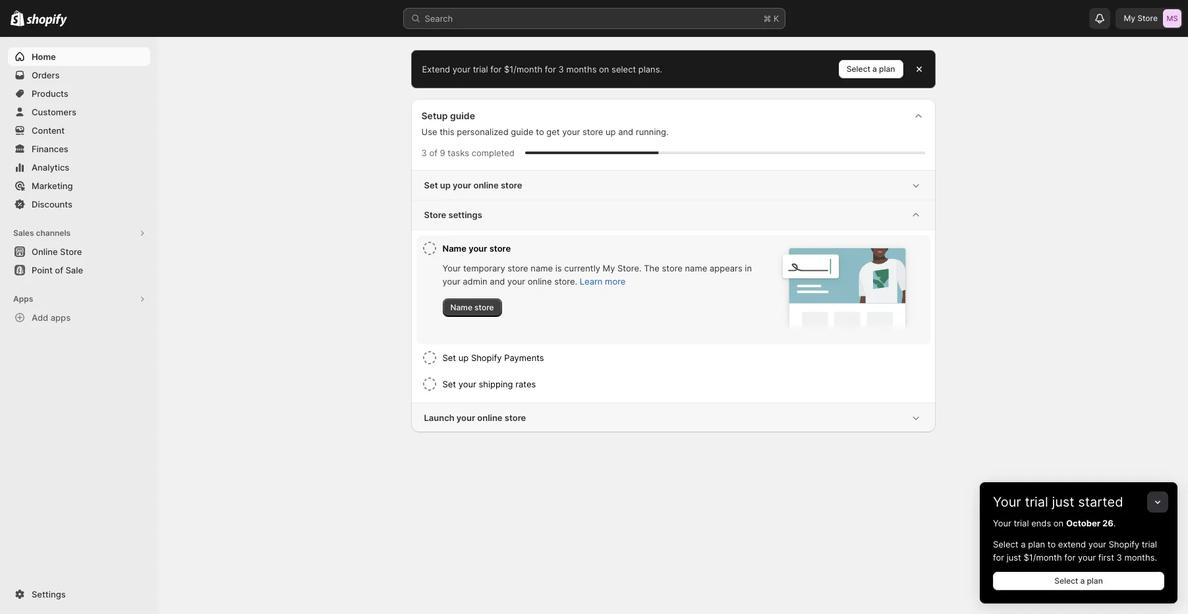 Task type: describe. For each thing, give the bounding box(es) containing it.
apps
[[13, 294, 33, 304]]

1 horizontal spatial shopify image
[[27, 14, 67, 27]]

select a plan for select a plan "link" within your trial just started element
[[1055, 576, 1104, 586]]

store down completed
[[501, 180, 522, 191]]

shipping
[[479, 379, 513, 390]]

products link
[[8, 84, 150, 103]]

a for topmost select a plan "link"
[[873, 64, 878, 74]]

just inside select a plan to extend your shopify trial for just $1/month for your first 3 months.
[[1007, 553, 1022, 563]]

select
[[612, 64, 636, 75]]

store settings
[[424, 210, 482, 220]]

name store
[[451, 303, 494, 313]]

store.
[[618, 263, 642, 274]]

k
[[774, 13, 780, 24]]

select a plan link inside your trial just started element
[[994, 572, 1165, 591]]

set up shopify payments button
[[443, 345, 925, 371]]

for left months
[[545, 64, 556, 75]]

store for my store
[[1138, 13, 1158, 23]]

set up your online store button
[[411, 171, 936, 200]]

store inside dropdown button
[[424, 210, 447, 220]]

settings
[[32, 589, 66, 600]]

october
[[1067, 518, 1101, 529]]

of for 9
[[429, 148, 438, 158]]

2 vertical spatial plan
[[1087, 576, 1104, 586]]

use this personalized guide to get your store up and running.
[[422, 127, 669, 137]]

store.
[[555, 276, 578, 287]]

customers link
[[8, 103, 150, 121]]

to inside select a plan to extend your shopify trial for just $1/month for your first 3 months.
[[1048, 539, 1056, 550]]

your trial ends on october 26 .
[[994, 518, 1116, 529]]

running.
[[636, 127, 669, 137]]

store inside 'link'
[[475, 303, 494, 313]]

first
[[1099, 553, 1115, 563]]

online
[[32, 247, 58, 257]]

your left shipping
[[459, 379, 477, 390]]

your inside "dropdown button"
[[469, 243, 488, 254]]

for right extend
[[491, 64, 502, 75]]

1 horizontal spatial guide
[[511, 127, 534, 137]]

ends
[[1032, 518, 1052, 529]]

plans.
[[639, 64, 663, 75]]

shopify inside "dropdown button"
[[471, 353, 502, 363]]

online inside your temporary store name is currently my store. the store name appears in your admin and your online store.
[[528, 276, 552, 287]]

name store link
[[443, 299, 502, 317]]

the
[[644, 263, 660, 274]]

add apps button
[[8, 309, 150, 327]]

setup guide
[[422, 110, 475, 121]]

content link
[[8, 121, 150, 140]]

your left the admin
[[443, 276, 461, 287]]

in
[[745, 263, 752, 274]]

started
[[1079, 494, 1124, 510]]

settings link
[[8, 585, 150, 604]]

0 horizontal spatial $1/month
[[504, 64, 543, 75]]

your trial just started element
[[980, 517, 1178, 604]]

your up settings
[[453, 180, 472, 191]]

extend
[[1059, 539, 1087, 550]]

apps
[[51, 313, 71, 323]]

9
[[440, 148, 445, 158]]

0 vertical spatial on
[[599, 64, 610, 75]]

for down extend
[[1065, 553, 1076, 563]]

your temporary store name is currently my store. the store name appears in your admin and your online store.
[[443, 263, 752, 287]]

store right 'temporary'
[[508, 263, 529, 274]]

this
[[440, 127, 455, 137]]

finances link
[[8, 140, 150, 158]]

online store
[[32, 247, 82, 257]]

0 horizontal spatial select
[[847, 64, 871, 74]]

rates
[[516, 379, 536, 390]]

customers
[[32, 107, 76, 117]]

personalized
[[457, 127, 509, 137]]

store right the
[[662, 263, 683, 274]]

discounts link
[[8, 195, 150, 214]]

0 vertical spatial select a plan link
[[839, 60, 904, 78]]

add
[[32, 313, 48, 323]]

3 inside select a plan to extend your shopify trial for just $1/month for your first 3 months.
[[1117, 553, 1123, 563]]

select a plan to extend your shopify trial for just $1/month for your first 3 months.
[[994, 539, 1158, 563]]

⌘
[[764, 13, 772, 24]]

name your store
[[443, 243, 511, 254]]

analytics
[[32, 162, 69, 173]]

store down rates
[[505, 413, 526, 423]]

1 horizontal spatial and
[[619, 127, 634, 137]]

learn more
[[580, 276, 626, 287]]

home link
[[8, 47, 150, 66]]

currently
[[565, 263, 601, 274]]

online store link
[[8, 243, 150, 261]]

set for set your shipping rates
[[443, 379, 456, 390]]

on inside your trial just started element
[[1054, 518, 1064, 529]]

completed
[[472, 148, 515, 158]]

plan inside select a plan to extend your shopify trial for just $1/month for your first 3 months.
[[1029, 539, 1046, 550]]

marketing link
[[8, 177, 150, 195]]

your trial just started
[[994, 494, 1124, 510]]

home
[[32, 51, 56, 62]]

more
[[605, 276, 626, 287]]

your right launch
[[457, 413, 475, 423]]

sales channels button
[[8, 224, 150, 243]]

is
[[556, 263, 562, 274]]

select a plan for topmost select a plan "link"
[[847, 64, 896, 74]]

just inside dropdown button
[[1053, 494, 1075, 510]]

name for name store
[[451, 303, 473, 313]]

analytics link
[[8, 158, 150, 177]]



Task type: locate. For each thing, give the bounding box(es) containing it.
1 horizontal spatial select a plan
[[1055, 576, 1104, 586]]

1 horizontal spatial on
[[1054, 518, 1064, 529]]

1 vertical spatial select
[[994, 539, 1019, 550]]

0 vertical spatial 3
[[559, 64, 564, 75]]

0 horizontal spatial and
[[490, 276, 505, 287]]

0 vertical spatial a
[[873, 64, 878, 74]]

and left running. at the top
[[619, 127, 634, 137]]

3 right first at bottom
[[1117, 553, 1123, 563]]

1 horizontal spatial up
[[459, 353, 469, 363]]

set right mark set your shipping rates as done image
[[443, 379, 456, 390]]

marketing
[[32, 181, 73, 191]]

your right the admin
[[508, 276, 526, 287]]

store inside 'link'
[[60, 247, 82, 257]]

store up 'temporary'
[[490, 243, 511, 254]]

1 horizontal spatial 3
[[559, 64, 564, 75]]

0 horizontal spatial name
[[531, 263, 553, 274]]

2 horizontal spatial 3
[[1117, 553, 1123, 563]]

2 vertical spatial select
[[1055, 576, 1079, 586]]

extend
[[422, 64, 450, 75]]

0 vertical spatial store
[[1138, 13, 1158, 23]]

26
[[1103, 518, 1114, 529]]

1 vertical spatial set
[[443, 353, 456, 363]]

0 horizontal spatial guide
[[450, 110, 475, 121]]

store up "sale"
[[60, 247, 82, 257]]

name inside "dropdown button"
[[443, 243, 467, 254]]

name your store element
[[443, 262, 757, 317]]

name left appears
[[685, 263, 708, 274]]

your for your temporary store name is currently my store. the store name appears in your admin and your online store.
[[443, 263, 461, 274]]

point
[[32, 265, 53, 276]]

select inside select a plan to extend your shopify trial for just $1/month for your first 3 months.
[[994, 539, 1019, 550]]

store left the my store icon
[[1138, 13, 1158, 23]]

1 horizontal spatial just
[[1053, 494, 1075, 510]]

my inside your temporary store name is currently my store. the store name appears in your admin and your online store.
[[603, 263, 615, 274]]

of left the 9
[[429, 148, 438, 158]]

your right extend
[[453, 64, 471, 75]]

0 vertical spatial set
[[424, 180, 438, 191]]

1 horizontal spatial name
[[685, 263, 708, 274]]

get
[[547, 127, 560, 137]]

your left ends
[[994, 518, 1012, 529]]

.
[[1114, 518, 1116, 529]]

2 vertical spatial 3
[[1117, 553, 1123, 563]]

2 vertical spatial store
[[60, 247, 82, 257]]

1 horizontal spatial plan
[[1029, 539, 1046, 550]]

sale
[[66, 265, 83, 276]]

2 horizontal spatial plan
[[1087, 576, 1104, 586]]

1 vertical spatial my
[[603, 263, 615, 274]]

set up shopify payments
[[443, 353, 544, 363]]

1 horizontal spatial of
[[429, 148, 438, 158]]

1 horizontal spatial select a plan link
[[994, 572, 1165, 591]]

2 vertical spatial up
[[459, 353, 469, 363]]

trial inside dropdown button
[[1025, 494, 1049, 510]]

a
[[873, 64, 878, 74], [1021, 539, 1026, 550], [1081, 576, 1085, 586]]

finances
[[32, 144, 68, 154]]

your left first at bottom
[[1079, 553, 1096, 563]]

your up 'temporary'
[[469, 243, 488, 254]]

0 vertical spatial of
[[429, 148, 438, 158]]

point of sale button
[[0, 261, 158, 280]]

your up your trial ends on october 26 .
[[994, 494, 1022, 510]]

0 vertical spatial just
[[1053, 494, 1075, 510]]

1 vertical spatial shopify
[[1109, 539, 1140, 550]]

use
[[422, 127, 437, 137]]

name inside 'link'
[[451, 303, 473, 313]]

1 vertical spatial of
[[55, 265, 63, 276]]

launch your online store
[[424, 413, 526, 423]]

trial inside select a plan to extend your shopify trial for just $1/month for your first 3 months.
[[1143, 539, 1158, 550]]

$1/month left months
[[504, 64, 543, 75]]

0 vertical spatial guide
[[450, 110, 475, 121]]

name your store button
[[443, 235, 757, 262]]

1 horizontal spatial a
[[1021, 539, 1026, 550]]

name right mark name your store as done image
[[443, 243, 467, 254]]

name left is
[[531, 263, 553, 274]]

just down your trial ends on october 26 .
[[1007, 553, 1022, 563]]

shopify
[[471, 353, 502, 363], [1109, 539, 1140, 550]]

to left extend
[[1048, 539, 1056, 550]]

content
[[32, 125, 65, 136]]

trial
[[473, 64, 488, 75], [1025, 494, 1049, 510], [1014, 518, 1030, 529], [1143, 539, 1158, 550]]

plan
[[880, 64, 896, 74], [1029, 539, 1046, 550], [1087, 576, 1104, 586]]

0 vertical spatial to
[[536, 127, 544, 137]]

select a plan
[[847, 64, 896, 74], [1055, 576, 1104, 586]]

0 horizontal spatial of
[[55, 265, 63, 276]]

0 horizontal spatial plan
[[880, 64, 896, 74]]

1 vertical spatial store
[[424, 210, 447, 220]]

trial right extend
[[473, 64, 488, 75]]

2 horizontal spatial select
[[1055, 576, 1079, 586]]

mark name your store as done image
[[422, 241, 437, 256]]

your trial just started button
[[980, 483, 1178, 510]]

a inside select a plan to extend your shopify trial for just $1/month for your first 3 months.
[[1021, 539, 1026, 550]]

set up your online store
[[424, 180, 522, 191]]

3 left the 9
[[422, 148, 427, 158]]

discounts
[[32, 199, 73, 210]]

store for online store
[[60, 247, 82, 257]]

and down 'temporary'
[[490, 276, 505, 287]]

1 vertical spatial 3
[[422, 148, 427, 158]]

temporary
[[463, 263, 505, 274]]

set right mark set up shopify payments as done icon
[[443, 353, 456, 363]]

2 name from the left
[[685, 263, 708, 274]]

guide up "this"
[[450, 110, 475, 121]]

1 vertical spatial and
[[490, 276, 505, 287]]

up inside "dropdown button"
[[459, 353, 469, 363]]

sales
[[13, 228, 34, 238]]

1 horizontal spatial $1/month
[[1024, 553, 1063, 563]]

launch your online store button
[[411, 404, 936, 433]]

channels
[[36, 228, 71, 238]]

to
[[536, 127, 544, 137], [1048, 539, 1056, 550]]

up inside dropdown button
[[440, 180, 451, 191]]

0 horizontal spatial 3
[[422, 148, 427, 158]]

a for select a plan "link" within your trial just started element
[[1081, 576, 1085, 586]]

0 horizontal spatial a
[[873, 64, 878, 74]]

of inside point of sale link
[[55, 265, 63, 276]]

1 vertical spatial select a plan link
[[994, 572, 1165, 591]]

⌘ k
[[764, 13, 780, 24]]

up left running. at the top
[[606, 127, 616, 137]]

months.
[[1125, 553, 1158, 563]]

$1/month down extend
[[1024, 553, 1063, 563]]

2 horizontal spatial up
[[606, 127, 616, 137]]

1 vertical spatial $1/month
[[1024, 553, 1063, 563]]

store down the admin
[[475, 303, 494, 313]]

online down completed
[[474, 180, 499, 191]]

my store image
[[1164, 9, 1182, 28]]

2 horizontal spatial a
[[1081, 576, 1085, 586]]

your for your trial just started
[[994, 494, 1022, 510]]

$1/month inside select a plan to extend your shopify trial for just $1/month for your first 3 months.
[[1024, 553, 1063, 563]]

2 vertical spatial set
[[443, 379, 456, 390]]

1 name from the left
[[531, 263, 553, 274]]

1 vertical spatial just
[[1007, 553, 1022, 563]]

sales channels
[[13, 228, 71, 238]]

0 horizontal spatial select a plan
[[847, 64, 896, 74]]

name
[[443, 243, 467, 254], [451, 303, 473, 313]]

name for name your store
[[443, 243, 467, 254]]

0 horizontal spatial up
[[440, 180, 451, 191]]

guide
[[450, 110, 475, 121], [511, 127, 534, 137]]

shopify inside select a plan to extend your shopify trial for just $1/month for your first 3 months.
[[1109, 539, 1140, 550]]

set inside "dropdown button"
[[443, 353, 456, 363]]

1 horizontal spatial shopify
[[1109, 539, 1140, 550]]

store settings button
[[411, 200, 936, 229]]

0 vertical spatial name
[[443, 243, 467, 254]]

online store button
[[0, 243, 158, 261]]

up for set up your online store
[[440, 180, 451, 191]]

0 vertical spatial $1/month
[[504, 64, 543, 75]]

0 vertical spatial and
[[619, 127, 634, 137]]

1 vertical spatial select a plan
[[1055, 576, 1104, 586]]

2 vertical spatial your
[[994, 518, 1012, 529]]

up right mark set up shopify payments as done icon
[[459, 353, 469, 363]]

my up learn more "link" at the top of page
[[603, 263, 615, 274]]

and inside your temporary store name is currently my store. the store name appears in your admin and your online store.
[[490, 276, 505, 287]]

store right the get on the left top of the page
[[583, 127, 604, 137]]

0 horizontal spatial store
[[60, 247, 82, 257]]

0 vertical spatial shopify
[[471, 353, 502, 363]]

months
[[567, 64, 597, 75]]

set up store settings
[[424, 180, 438, 191]]

on left select
[[599, 64, 610, 75]]

point of sale
[[32, 265, 83, 276]]

orders link
[[8, 66, 150, 84]]

add apps
[[32, 313, 71, 323]]

0 vertical spatial up
[[606, 127, 616, 137]]

0 vertical spatial online
[[474, 180, 499, 191]]

settings
[[449, 210, 482, 220]]

trial up ends
[[1025, 494, 1049, 510]]

0 vertical spatial select
[[847, 64, 871, 74]]

on right ends
[[1054, 518, 1064, 529]]

search
[[425, 13, 453, 24]]

to left the get on the left top of the page
[[536, 127, 544, 137]]

of left "sale"
[[55, 265, 63, 276]]

trial up months.
[[1143, 539, 1158, 550]]

your right the get on the left top of the page
[[562, 127, 580, 137]]

1 horizontal spatial to
[[1048, 539, 1056, 550]]

2 horizontal spatial store
[[1138, 13, 1158, 23]]

online left store.
[[528, 276, 552, 287]]

set your shipping rates
[[443, 379, 536, 390]]

orders
[[32, 70, 60, 80]]

of
[[429, 148, 438, 158], [55, 265, 63, 276]]

up up store settings
[[440, 180, 451, 191]]

set for set up shopify payments
[[443, 353, 456, 363]]

learn
[[580, 276, 603, 287]]

1 vertical spatial plan
[[1029, 539, 1046, 550]]

0 vertical spatial select a plan
[[847, 64, 896, 74]]

set your shipping rates button
[[443, 371, 925, 398]]

up for set up shopify payments
[[459, 353, 469, 363]]

launch
[[424, 413, 455, 423]]

select a plan inside your trial just started element
[[1055, 576, 1104, 586]]

shopify up months.
[[1109, 539, 1140, 550]]

1 horizontal spatial store
[[424, 210, 447, 220]]

your
[[443, 263, 461, 274], [994, 494, 1022, 510], [994, 518, 1012, 529]]

store inside "dropdown button"
[[490, 243, 511, 254]]

mark set up shopify payments as done image
[[422, 350, 437, 366]]

your up first at bottom
[[1089, 539, 1107, 550]]

trial left ends
[[1014, 518, 1030, 529]]

1 vertical spatial your
[[994, 494, 1022, 510]]

shopify image
[[11, 10, 25, 26], [27, 14, 67, 27]]

extend your trial for $1/month for 3 months on select plans.
[[422, 64, 663, 75]]

0 vertical spatial plan
[[880, 64, 896, 74]]

my
[[1124, 13, 1136, 23], [603, 263, 615, 274]]

$1/month
[[504, 64, 543, 75], [1024, 553, 1063, 563]]

2 vertical spatial online
[[478, 413, 503, 423]]

1 vertical spatial guide
[[511, 127, 534, 137]]

0 horizontal spatial on
[[599, 64, 610, 75]]

1 vertical spatial on
[[1054, 518, 1064, 529]]

shopify up set your shipping rates on the bottom left of page
[[471, 353, 502, 363]]

1 horizontal spatial my
[[1124, 13, 1136, 23]]

guide left the get on the left top of the page
[[511, 127, 534, 137]]

3 left months
[[559, 64, 564, 75]]

1 vertical spatial to
[[1048, 539, 1056, 550]]

your down name your store
[[443, 263, 461, 274]]

my left the my store icon
[[1124, 13, 1136, 23]]

of for sale
[[55, 265, 63, 276]]

for down your trial ends on october 26 .
[[994, 553, 1005, 563]]

online down set your shipping rates on the bottom left of page
[[478, 413, 503, 423]]

1 vertical spatial a
[[1021, 539, 1026, 550]]

select a plan link
[[839, 60, 904, 78], [994, 572, 1165, 591]]

your inside your temporary store name is currently my store. the store name appears in your admin and your online store.
[[443, 263, 461, 274]]

your inside dropdown button
[[994, 494, 1022, 510]]

products
[[32, 88, 68, 99]]

0 horizontal spatial my
[[603, 263, 615, 274]]

3 of 9 tasks completed
[[422, 148, 515, 158]]

store left settings
[[424, 210, 447, 220]]

name down the admin
[[451, 303, 473, 313]]

1 vertical spatial up
[[440, 180, 451, 191]]

0 vertical spatial your
[[443, 263, 461, 274]]

0 horizontal spatial shopify
[[471, 353, 502, 363]]

for
[[491, 64, 502, 75], [545, 64, 556, 75], [994, 553, 1005, 563], [1065, 553, 1076, 563]]

0 horizontal spatial to
[[536, 127, 544, 137]]

point of sale link
[[8, 261, 150, 280]]

0 horizontal spatial select a plan link
[[839, 60, 904, 78]]

1 vertical spatial online
[[528, 276, 552, 287]]

select
[[847, 64, 871, 74], [994, 539, 1019, 550], [1055, 576, 1079, 586]]

1 horizontal spatial select
[[994, 539, 1019, 550]]

set for set up your online store
[[424, 180, 438, 191]]

appears
[[710, 263, 743, 274]]

mark set your shipping rates as done image
[[422, 376, 437, 392]]

0 horizontal spatial just
[[1007, 553, 1022, 563]]

0 horizontal spatial shopify image
[[11, 10, 25, 26]]

just up your trial ends on october 26 .
[[1053, 494, 1075, 510]]

setup
[[422, 110, 448, 121]]

learn more link
[[580, 276, 626, 287]]

apps button
[[8, 290, 150, 309]]

store
[[583, 127, 604, 137], [501, 180, 522, 191], [490, 243, 511, 254], [508, 263, 529, 274], [662, 263, 683, 274], [475, 303, 494, 313], [505, 413, 526, 423]]

1 vertical spatial name
[[451, 303, 473, 313]]

my store
[[1124, 13, 1158, 23]]

0 vertical spatial my
[[1124, 13, 1136, 23]]

tasks
[[448, 148, 469, 158]]

2 vertical spatial a
[[1081, 576, 1085, 586]]

and
[[619, 127, 634, 137], [490, 276, 505, 287]]



Task type: vqa. For each thing, say whether or not it's contained in the screenshot.
middle Select
yes



